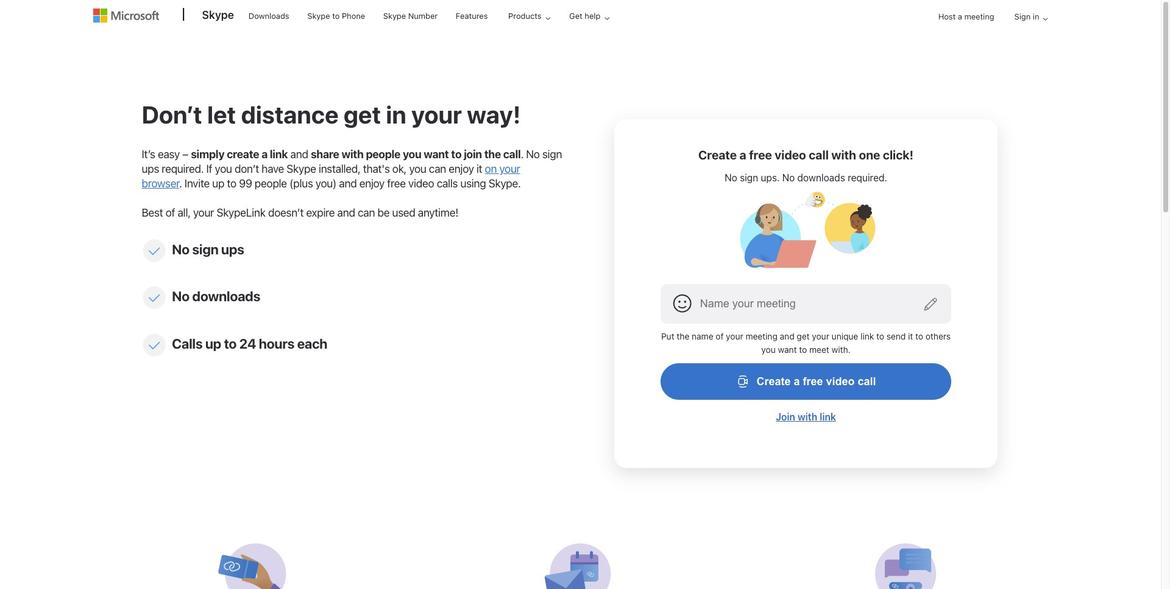 Task type: vqa. For each thing, say whether or not it's contained in the screenshot.
installed,
yes



Task type: describe. For each thing, give the bounding box(es) containing it.
you right ok, on the top left
[[409, 163, 426, 176]]

0 horizontal spatial can
[[358, 207, 375, 219]]

ups inside . no sign ups required. if you don't have skype installed, that's ok, you can enjoy it
[[142, 163, 159, 176]]

no right ups.
[[782, 172, 795, 183]]

products button
[[498, 1, 560, 31]]

skypelink
[[217, 207, 265, 219]]

edit text image
[[923, 297, 938, 312]]

1 vertical spatial enjoy
[[359, 177, 385, 190]]

call for create a free video call with one click!
[[809, 148, 829, 162]]

if
[[206, 163, 212, 176]]

skype.
[[489, 177, 521, 190]]

simply
[[191, 148, 224, 161]]

host a meeting
[[938, 12, 994, 21]]

. invite up to 99 people (plus you) and enjoy free video calls using skype.
[[179, 177, 521, 190]]

video for create a free video call
[[826, 376, 855, 388]]

don't let distance get in your way! main content
[[0, 39, 1161, 590]]

0 horizontal spatial with
[[342, 148, 364, 161]]

all,
[[178, 207, 191, 219]]

join with link link
[[776, 412, 836, 423]]

create a free video call with one click! heading
[[698, 147, 914, 164]]

sign in link
[[1005, 1, 1053, 33]]

join
[[776, 412, 795, 423]]

you)
[[316, 177, 336, 190]]

a for create a free video call with one click!
[[740, 148, 746, 162]]

0 vertical spatial want
[[424, 148, 449, 161]]

99
[[239, 177, 252, 190]]

your up meet
[[812, 331, 829, 342]]

put the name of your meeting and get your unique link to send it to others you want to meet with.
[[661, 331, 951, 355]]

0 horizontal spatial call
[[503, 148, 521, 161]]

have
[[262, 163, 284, 176]]

24
[[239, 335, 256, 352]]

no for no sign ups. no downloads required.
[[725, 172, 737, 183]]

hours
[[259, 335, 294, 352]]

don't let distance get in your way!
[[142, 100, 521, 129]]

your right all,
[[193, 207, 214, 219]]

products
[[508, 11, 541, 21]]

want inside put the name of your meeting and get your unique link to send it to others you want to meet with.
[[778, 345, 797, 355]]

send
[[887, 331, 906, 342]]

ups.
[[761, 172, 780, 183]]

Open avatar picker button
[[670, 292, 695, 316]]

sign
[[1014, 12, 1031, 21]]

to left send
[[876, 331, 884, 342]]

click!
[[883, 148, 914, 162]]

skype to phone link
[[302, 1, 371, 30]]

skype for skype
[[202, 9, 234, 21]]

Name your meeting text field
[[660, 284, 951, 324]]

easy
[[158, 148, 180, 161]]

you right the if
[[215, 163, 232, 176]]

name
[[692, 331, 713, 342]]

your right name at the bottom of the page
[[726, 331, 743, 342]]

no downloads
[[172, 288, 260, 305]]

no sign ups
[[172, 241, 244, 258]]

and for expire
[[337, 207, 355, 219]]

the inside put the name of your meeting and get your unique link to send it to others you want to meet with.
[[677, 331, 689, 342]]

best
[[142, 207, 163, 219]]

0 horizontal spatial people
[[255, 177, 287, 190]]

1 horizontal spatial required.
[[848, 172, 887, 183]]

and inside put the name of your meeting and get your unique link to send it to others you want to meet with.
[[780, 331, 794, 342]]

skype inside . no sign ups required. if you don't have skype installed, that's ok, you can enjoy it
[[287, 163, 316, 176]]

sign in
[[1014, 12, 1039, 21]]

installed,
[[319, 163, 361, 176]]

meeting inside host a meeting link
[[964, 12, 994, 21]]

skype to phone
[[307, 11, 365, 21]]

of inside put the name of your meeting and get your unique link to send it to others you want to meet with.
[[716, 331, 724, 342]]

no for no downloads
[[172, 288, 189, 305]]

each
[[297, 335, 327, 352]]

ok,
[[392, 163, 407, 176]]

skype for skype number
[[383, 11, 406, 21]]

no for no sign ups
[[172, 241, 189, 258]]

calls
[[437, 177, 458, 190]]

don't
[[235, 163, 259, 176]]

one
[[859, 148, 880, 162]]

unique
[[832, 331, 858, 342]]

get help button
[[559, 1, 619, 31]]

share
[[311, 148, 339, 161]]

and for you)
[[339, 177, 357, 190]]

put
[[661, 331, 674, 342]]

way!
[[467, 100, 521, 129]]

to left join
[[451, 148, 462, 161]]

1 horizontal spatial in
[[1033, 12, 1039, 21]]

used
[[392, 207, 415, 219]]

1 vertical spatial ups
[[221, 241, 244, 258]]

calls up to 24 hours each
[[172, 335, 327, 352]]

you up ok, on the top left
[[403, 148, 421, 161]]

join
[[464, 148, 482, 161]]

sign for no sign ups. no downloads required.
[[740, 172, 758, 183]]

to left 99
[[227, 177, 236, 190]]

1 horizontal spatial people
[[366, 148, 400, 161]]

get help
[[569, 11, 600, 21]]

with.
[[832, 345, 850, 355]]

meet
[[809, 345, 829, 355]]

meet now image
[[736, 192, 876, 269]]

let
[[207, 100, 236, 129]]

on
[[485, 163, 497, 176]]

distance
[[241, 100, 339, 129]]

downloads
[[249, 11, 289, 21]]



Task type: locate. For each thing, give the bounding box(es) containing it.
sign up no downloads
[[192, 241, 218, 258]]

get up meet
[[797, 331, 810, 342]]

can up calls
[[429, 163, 446, 176]]

downloads down create a free video call with one click! heading
[[797, 172, 845, 183]]

required.
[[162, 163, 204, 176], [848, 172, 887, 183]]

with right join
[[798, 412, 817, 423]]

it inside . no sign ups required. if you don't have skype installed, that's ok, you can enjoy it
[[476, 163, 482, 176]]

menu bar
[[929, 1, 1053, 42]]

create inside heading
[[698, 148, 737, 162]]

1 vertical spatial people
[[255, 177, 287, 190]]

. no sign ups required. if you don't have skype installed, that's ok, you can enjoy it
[[142, 148, 562, 176]]

the up on
[[484, 148, 501, 161]]

0 vertical spatial create
[[698, 148, 737, 162]]

sign for no sign ups
[[192, 241, 218, 258]]

help
[[585, 11, 600, 21]]

and for link
[[290, 148, 308, 161]]

1 vertical spatial downloads
[[192, 288, 260, 305]]

no up calls
[[172, 288, 189, 305]]

create a free video call with one click!
[[698, 148, 914, 162]]

skype number
[[383, 11, 438, 21]]

no down all,
[[172, 241, 189, 258]]

you inside put the name of your meeting and get your unique link to send it to others you want to meet with.
[[761, 345, 776, 355]]

1 horizontal spatial with
[[798, 412, 817, 423]]

a for create a free video call
[[794, 376, 800, 388]]

no sign ups. no downloads required.
[[725, 172, 887, 183]]

skype number link
[[378, 1, 443, 30]]

number
[[408, 11, 438, 21]]

0 horizontal spatial in
[[386, 100, 406, 129]]

free down meet
[[803, 376, 823, 388]]

menu bar containing host a meeting
[[929, 1, 1053, 42]]

and left share
[[290, 148, 308, 161]]

it
[[476, 163, 482, 176], [908, 331, 913, 342]]

up
[[212, 177, 224, 190], [205, 335, 221, 352]]

video down 'with.' at bottom right
[[826, 376, 855, 388]]

1 vertical spatial free
[[387, 177, 406, 190]]

call up skype.
[[503, 148, 521, 161]]

features
[[456, 11, 488, 21]]

1 horizontal spatial link
[[820, 412, 836, 423]]

call for create a free video call
[[858, 376, 876, 388]]

doesn't
[[268, 207, 304, 219]]

1 horizontal spatial can
[[429, 163, 446, 176]]

browser
[[142, 177, 179, 190]]

enjoy
[[449, 163, 474, 176], [359, 177, 385, 190]]

call up "no sign ups. no downloads required."
[[809, 148, 829, 162]]

enjoy down join
[[449, 163, 474, 176]]

1 horizontal spatial enjoy
[[449, 163, 474, 176]]

a inside heading
[[740, 148, 746, 162]]

free down ok, on the top left
[[387, 177, 406, 190]]

the
[[484, 148, 501, 161], [677, 331, 689, 342]]

video inside button
[[826, 376, 855, 388]]

your inside on your browser
[[499, 163, 520, 176]]

required. down one
[[848, 172, 887, 183]]

call
[[503, 148, 521, 161], [809, 148, 829, 162], [858, 376, 876, 388]]

create
[[698, 148, 737, 162], [757, 376, 791, 388]]

skype up (plus
[[287, 163, 316, 176]]

0 horizontal spatial link
[[270, 148, 288, 161]]

your
[[411, 100, 462, 129], [499, 163, 520, 176], [193, 207, 214, 219], [726, 331, 743, 342], [812, 331, 829, 342]]

1 horizontal spatial it
[[908, 331, 913, 342]]

on your browser link
[[142, 163, 520, 190]]

can
[[429, 163, 446, 176], [358, 207, 375, 219]]

video up "no sign ups. no downloads required."
[[775, 148, 806, 162]]

don't
[[142, 100, 202, 129]]

create for create a free video call with one click!
[[698, 148, 737, 162]]

no
[[526, 148, 540, 161], [725, 172, 737, 183], [782, 172, 795, 183], [172, 241, 189, 258], [172, 288, 189, 305]]

1 horizontal spatial want
[[778, 345, 797, 355]]

want left meet
[[778, 345, 797, 355]]

link
[[270, 148, 288, 161], [861, 331, 874, 342], [820, 412, 836, 423]]

free for create a free video call
[[803, 376, 823, 388]]

of left all,
[[166, 207, 175, 219]]

1 vertical spatial link
[[861, 331, 874, 342]]

0 vertical spatial video
[[775, 148, 806, 162]]

required. inside . no sign ups required. if you don't have skype installed, that's ok, you can enjoy it
[[162, 163, 204, 176]]

a for host a meeting
[[958, 12, 962, 21]]

create a free video call button
[[660, 364, 951, 400]]

that's
[[363, 163, 390, 176]]

best of all, your skypelink doesn't expire and can be used anytime!
[[142, 207, 458, 219]]

with left one
[[831, 148, 856, 162]]

a inside button
[[794, 376, 800, 388]]

host a meeting link
[[929, 1, 1004, 33]]

1 horizontal spatial call
[[809, 148, 829, 162]]

meeting down the name your meeting text field
[[746, 331, 778, 342]]

free inside create a free video call with one click! heading
[[749, 148, 772, 162]]

you up create a free video call button
[[761, 345, 776, 355]]

skype left phone
[[307, 11, 330, 21]]

link down the create a free video call
[[820, 412, 836, 423]]

0 horizontal spatial meeting
[[746, 331, 778, 342]]

it right send
[[908, 331, 913, 342]]

0 horizontal spatial ups
[[142, 163, 159, 176]]

0 horizontal spatial enjoy
[[359, 177, 385, 190]]

1 horizontal spatial meeting
[[964, 12, 994, 21]]

0 horizontal spatial sign
[[192, 241, 218, 258]]

1 vertical spatial create
[[757, 376, 791, 388]]

free
[[749, 148, 772, 162], [387, 177, 406, 190], [803, 376, 823, 388]]

of right name at the bottom of the page
[[716, 331, 724, 342]]

2 horizontal spatial call
[[858, 376, 876, 388]]

1 horizontal spatial get
[[797, 331, 810, 342]]

2 horizontal spatial with
[[831, 148, 856, 162]]

enjoy down that's
[[359, 177, 385, 190]]

in right sign
[[1033, 12, 1039, 21]]

1 vertical spatial sign
[[740, 172, 758, 183]]

0 vertical spatial sign
[[542, 148, 562, 161]]

get inside put the name of your meeting and get your unique link to send it to others you want to meet with.
[[797, 331, 810, 342]]

downloads down no sign ups
[[192, 288, 260, 305]]

sign left ups.
[[740, 172, 758, 183]]

0 vertical spatial free
[[749, 148, 772, 162]]

expire
[[306, 207, 335, 219]]

free up ups.
[[749, 148, 772, 162]]

2 horizontal spatial sign
[[740, 172, 758, 183]]

link up have
[[270, 148, 288, 161]]

video for create a free video call with one click!
[[775, 148, 806, 162]]

skype left downloads link
[[202, 9, 234, 21]]

1 horizontal spatial the
[[677, 331, 689, 342]]

get
[[569, 11, 582, 21]]

meeting inside put the name of your meeting and get your unique link to send it to others you want to meet with.
[[746, 331, 778, 342]]

with inside create a free video call with one click! heading
[[831, 148, 856, 162]]

0 horizontal spatial it
[[476, 163, 482, 176]]

get
[[344, 100, 381, 129], [797, 331, 810, 342]]

1 vertical spatial in
[[386, 100, 406, 129]]

it's
[[142, 148, 155, 161]]

your left way!
[[411, 100, 462, 129]]

1 vertical spatial up
[[205, 335, 221, 352]]

no right the .
[[526, 148, 540, 161]]

call down unique
[[858, 376, 876, 388]]

0 horizontal spatial want
[[424, 148, 449, 161]]

navigation containing host a meeting
[[929, 1, 1053, 42]]

people
[[366, 148, 400, 161], [255, 177, 287, 190]]

create a free video call
[[757, 376, 876, 388]]

it's easy – simply create a link and share with people you want to join the call
[[142, 148, 521, 161]]

join with link
[[776, 412, 836, 423]]

phone
[[342, 11, 365, 21]]

enjoy inside . no sign ups required. if you don't have skype installed, that's ok, you can enjoy it
[[449, 163, 474, 176]]

1 horizontal spatial sign
[[542, 148, 562, 161]]

up right . invite
[[212, 177, 224, 190]]

0 horizontal spatial downloads
[[192, 288, 260, 305]]

want up calls
[[424, 148, 449, 161]]

0 horizontal spatial get
[[344, 100, 381, 129]]

skype for skype to phone
[[307, 11, 330, 21]]

to left phone
[[332, 11, 340, 21]]

1 vertical spatial the
[[677, 331, 689, 342]]

up for calls
[[205, 335, 221, 352]]

can left be
[[358, 207, 375, 219]]

no left ups.
[[725, 172, 737, 183]]

sign inside . no sign ups required. if you don't have skype installed, that's ok, you can enjoy it
[[542, 148, 562, 161]]

people up that's
[[366, 148, 400, 161]]

ups down it's
[[142, 163, 159, 176]]

1 vertical spatial can
[[358, 207, 375, 219]]

others
[[926, 331, 951, 342]]

arrow down image
[[1038, 12, 1053, 26]]

in up ok, on the top left
[[386, 100, 406, 129]]

. invite
[[179, 177, 210, 190]]

skype link
[[196, 1, 240, 34]]

in
[[1033, 12, 1039, 21], [386, 100, 406, 129]]

1 vertical spatial get
[[797, 331, 810, 342]]

0 horizontal spatial create
[[698, 148, 737, 162]]

0 vertical spatial people
[[366, 148, 400, 161]]

sign right the .
[[542, 148, 562, 161]]

call inside heading
[[809, 148, 829, 162]]

to left meet
[[799, 345, 807, 355]]

2 horizontal spatial video
[[826, 376, 855, 388]]

0 vertical spatial downloads
[[797, 172, 845, 183]]

–
[[182, 148, 188, 161]]

using
[[460, 177, 486, 190]]

anytime!
[[418, 207, 458, 219]]

up for . invite
[[212, 177, 224, 190]]

skype
[[202, 9, 234, 21], [307, 11, 330, 21], [383, 11, 406, 21], [287, 163, 316, 176]]

0 vertical spatial of
[[166, 207, 175, 219]]

want
[[424, 148, 449, 161], [778, 345, 797, 355]]

0 horizontal spatial video
[[408, 177, 434, 190]]

2 vertical spatial video
[[826, 376, 855, 388]]

on your browser
[[142, 163, 520, 190]]

to left others
[[915, 331, 923, 342]]

a
[[958, 12, 962, 21], [261, 148, 268, 161], [740, 148, 746, 162], [794, 376, 800, 388]]

video
[[775, 148, 806, 162], [408, 177, 434, 190], [826, 376, 855, 388]]

your up skype.
[[499, 163, 520, 176]]

0 vertical spatial in
[[1033, 12, 1039, 21]]

0 horizontal spatial free
[[387, 177, 406, 190]]

and down the name your meeting text field
[[780, 331, 794, 342]]

to
[[332, 11, 340, 21], [451, 148, 462, 161], [227, 177, 236, 190], [876, 331, 884, 342], [915, 331, 923, 342], [224, 335, 237, 352], [799, 345, 807, 355]]

host
[[938, 12, 956, 21]]

with up installed,
[[342, 148, 364, 161]]

1 vertical spatial it
[[908, 331, 913, 342]]

1 horizontal spatial downloads
[[797, 172, 845, 183]]

.
[[521, 148, 523, 161]]

with
[[342, 148, 364, 161], [831, 148, 856, 162], [798, 412, 817, 423]]

skype left number
[[383, 11, 406, 21]]

microsoft image
[[93, 9, 159, 23]]

ups down skypelink
[[221, 241, 244, 258]]

1 vertical spatial video
[[408, 177, 434, 190]]

call inside button
[[858, 376, 876, 388]]

people down have
[[255, 177, 287, 190]]

2 vertical spatial sign
[[192, 241, 218, 258]]

1 horizontal spatial video
[[775, 148, 806, 162]]

0 vertical spatial meeting
[[964, 12, 994, 21]]

meeting right host
[[964, 12, 994, 21]]

sign
[[542, 148, 562, 161], [740, 172, 758, 183], [192, 241, 218, 258]]

1 vertical spatial want
[[778, 345, 797, 355]]

0 vertical spatial ups
[[142, 163, 159, 176]]

in inside main content
[[386, 100, 406, 129]]

get up . no sign ups required. if you don't have skype installed, that's ok, you can enjoy it
[[344, 100, 381, 129]]

0 vertical spatial up
[[212, 177, 224, 190]]

1 horizontal spatial free
[[749, 148, 772, 162]]

2 horizontal spatial free
[[803, 376, 823, 388]]

no inside . no sign ups required. if you don't have skype installed, that's ok, you can enjoy it
[[526, 148, 540, 161]]

can inside . no sign ups required. if you don't have skype installed, that's ok, you can enjoy it
[[429, 163, 446, 176]]

0 vertical spatial can
[[429, 163, 446, 176]]

open avatar picker image
[[673, 294, 692, 314]]

link inside put the name of your meeting and get your unique link to send it to others you want to meet with.
[[861, 331, 874, 342]]

calls
[[172, 335, 203, 352]]

up right calls
[[205, 335, 221, 352]]

the right put
[[677, 331, 689, 342]]

meeting
[[964, 12, 994, 21], [746, 331, 778, 342]]

and
[[290, 148, 308, 161], [339, 177, 357, 190], [337, 207, 355, 219], [780, 331, 794, 342]]

and right expire
[[337, 207, 355, 219]]

be
[[377, 207, 390, 219]]

0 horizontal spatial of
[[166, 207, 175, 219]]

2 horizontal spatial link
[[861, 331, 874, 342]]

0 vertical spatial it
[[476, 163, 482, 176]]

create
[[227, 148, 259, 161]]

video inside heading
[[775, 148, 806, 162]]

ups
[[142, 163, 159, 176], [221, 241, 244, 258]]

features link
[[450, 1, 493, 30]]

2 vertical spatial free
[[803, 376, 823, 388]]

free for create a free video call with one click!
[[749, 148, 772, 162]]

navigation
[[929, 1, 1053, 42]]

0 vertical spatial the
[[484, 148, 501, 161]]

it left on
[[476, 163, 482, 176]]

you
[[403, 148, 421, 161], [215, 163, 232, 176], [409, 163, 426, 176], [761, 345, 776, 355]]

to left 24
[[224, 335, 237, 352]]

1 horizontal spatial create
[[757, 376, 791, 388]]

1 vertical spatial of
[[716, 331, 724, 342]]

0 horizontal spatial required.
[[162, 163, 204, 176]]

create for create a free video call
[[757, 376, 791, 388]]

link right unique
[[861, 331, 874, 342]]

0 vertical spatial enjoy
[[449, 163, 474, 176]]

a inside menu bar
[[958, 12, 962, 21]]

1 vertical spatial meeting
[[746, 331, 778, 342]]

downloads link
[[243, 1, 295, 30]]

create inside button
[[757, 376, 791, 388]]

0 horizontal spatial the
[[484, 148, 501, 161]]

video left calls
[[408, 177, 434, 190]]

1 horizontal spatial of
[[716, 331, 724, 342]]

and down installed,
[[339, 177, 357, 190]]

2 vertical spatial link
[[820, 412, 836, 423]]

1 horizontal spatial ups
[[221, 241, 244, 258]]

0 vertical spatial link
[[270, 148, 288, 161]]

it inside put the name of your meeting and get your unique link to send it to others you want to meet with.
[[908, 331, 913, 342]]

0 vertical spatial get
[[344, 100, 381, 129]]

(plus
[[290, 177, 313, 190]]

free inside create a free video call button
[[803, 376, 823, 388]]

required. down –
[[162, 163, 204, 176]]



